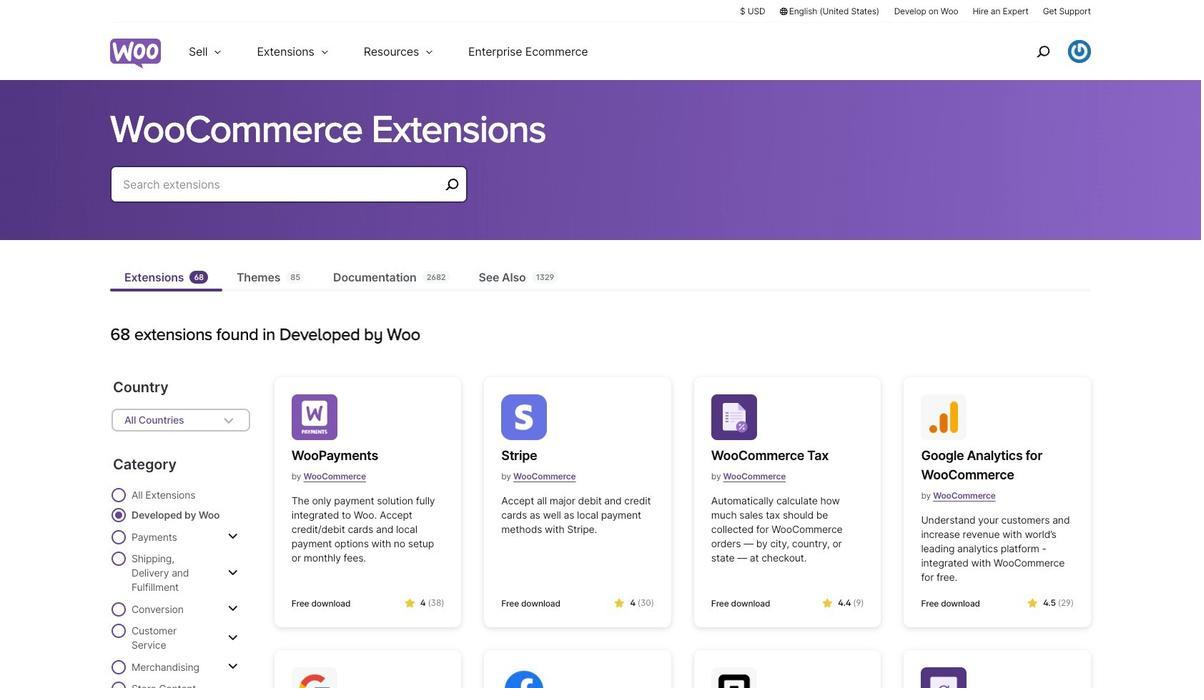Task type: describe. For each thing, give the bounding box(es) containing it.
search image
[[1032, 40, 1054, 63]]

1 show subcategories image from the top
[[228, 603, 238, 615]]

Filter countries field
[[112, 409, 250, 432]]

2 show subcategories image from the top
[[228, 632, 238, 644]]

Search extensions search field
[[123, 174, 440, 194]]



Task type: locate. For each thing, give the bounding box(es) containing it.
2 show subcategories image from the top
[[228, 567, 238, 579]]

0 vertical spatial show subcategories image
[[228, 531, 238, 543]]

0 vertical spatial show subcategories image
[[228, 603, 238, 615]]

2 vertical spatial show subcategories image
[[228, 661, 238, 673]]

1 vertical spatial show subcategories image
[[228, 632, 238, 644]]

1 vertical spatial show subcategories image
[[228, 567, 238, 579]]

1 show subcategories image from the top
[[228, 531, 238, 543]]

None search field
[[110, 166, 468, 220]]

3 show subcategories image from the top
[[228, 661, 238, 673]]

show subcategories image
[[228, 531, 238, 543], [228, 567, 238, 579], [228, 661, 238, 673]]

angle down image
[[220, 412, 237, 429]]

open account menu image
[[1068, 40, 1091, 63]]

service navigation menu element
[[1006, 28, 1091, 75]]

show subcategories image
[[228, 603, 238, 615], [228, 632, 238, 644]]



